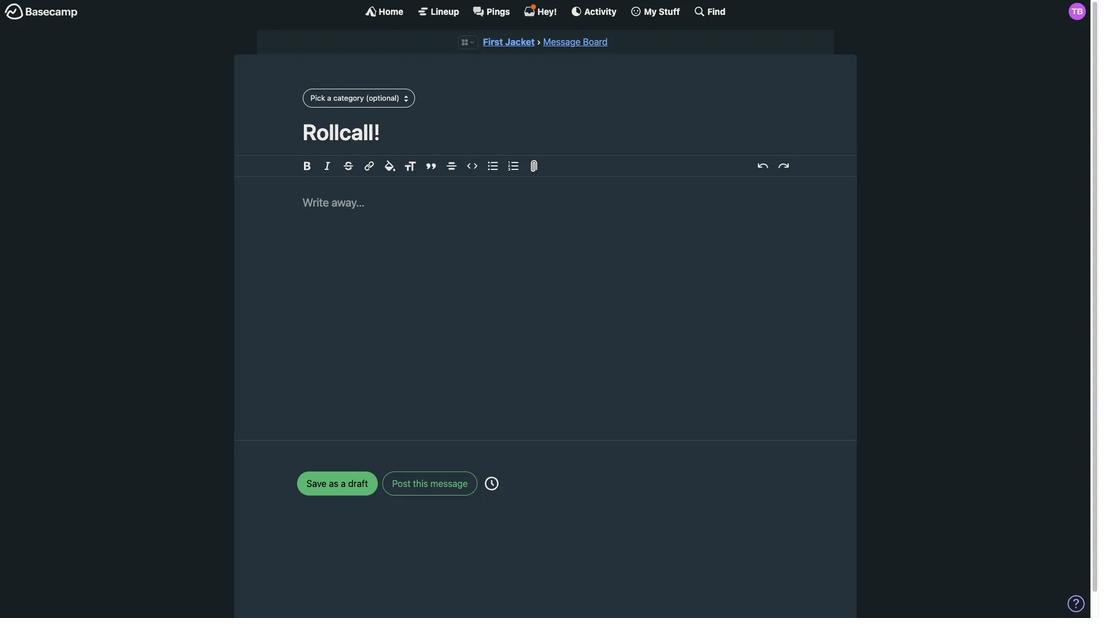 Task type: locate. For each thing, give the bounding box(es) containing it.
›
[[537, 37, 541, 47]]

pings button
[[473, 6, 510, 17]]

0 horizontal spatial a
[[327, 93, 331, 102]]

1 vertical spatial a
[[341, 479, 346, 489]]

0 vertical spatial a
[[327, 93, 331, 102]]

find
[[708, 6, 726, 16]]

a inside 'button'
[[341, 479, 346, 489]]

board
[[583, 37, 608, 47]]

a inside button
[[327, 93, 331, 102]]

a
[[327, 93, 331, 102], [341, 479, 346, 489]]

category
[[334, 93, 364, 102]]

pick
[[311, 93, 325, 102]]

› message board
[[537, 37, 608, 47]]

home
[[379, 6, 404, 16]]

as
[[329, 479, 339, 489]]

lineup link
[[417, 6, 459, 17]]

pings
[[487, 6, 510, 16]]

my
[[644, 6, 657, 16]]

save as a draft button
[[297, 472, 378, 496]]

switch accounts image
[[5, 3, 78, 21]]

first jacket link
[[483, 37, 535, 47]]

home link
[[365, 6, 404, 17]]

1 horizontal spatial a
[[341, 479, 346, 489]]

post
[[392, 479, 411, 489]]

post this message button
[[383, 472, 478, 496]]

schedule this to post later image
[[485, 477, 499, 491]]

first jacket
[[483, 37, 535, 47]]

a right pick
[[327, 93, 331, 102]]

save as a draft
[[307, 479, 368, 489]]

hey!
[[538, 6, 557, 16]]

hey! button
[[524, 4, 557, 17]]

a right "as"
[[341, 479, 346, 489]]

save
[[307, 479, 327, 489]]

main element
[[0, 0, 1091, 22]]

my stuff button
[[631, 6, 680, 17]]



Task type: describe. For each thing, give the bounding box(es) containing it.
post this message
[[392, 479, 468, 489]]

my stuff
[[644, 6, 680, 16]]

pick a category (optional) button
[[303, 89, 415, 108]]

draft
[[348, 479, 368, 489]]

pick a category (optional)
[[311, 93, 400, 102]]

activity link
[[571, 6, 617, 17]]

message
[[544, 37, 581, 47]]

tyler black image
[[1069, 3, 1087, 20]]

activity
[[585, 6, 617, 16]]

message board link
[[544, 37, 608, 47]]

(optional)
[[366, 93, 400, 102]]

this
[[413, 479, 428, 489]]

first
[[483, 37, 503, 47]]

find button
[[694, 6, 726, 17]]

message
[[431, 479, 468, 489]]

lineup
[[431, 6, 459, 16]]

stuff
[[659, 6, 680, 16]]

Write away… text field
[[268, 177, 823, 427]]

Type a title… text field
[[303, 119, 788, 145]]

jacket
[[505, 37, 535, 47]]



Task type: vqa. For each thing, say whether or not it's contained in the screenshot.
as
yes



